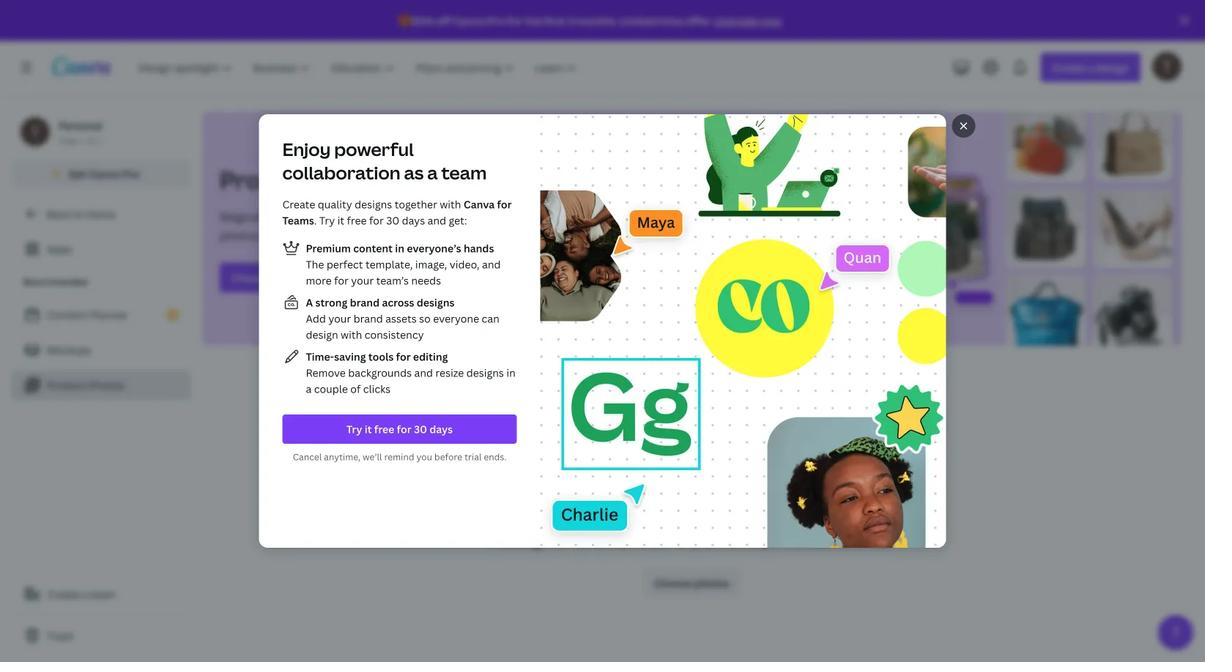 Task type: locate. For each thing, give the bounding box(es) containing it.
in inside premium content in everyone's hands the perfect template, image, video, and more for your team's needs
[[395, 241, 405, 255]]

your right the get
[[406, 209, 432, 225]]

0 vertical spatial pro
[[487, 14, 505, 27]]

0 vertical spatial perfect
[[456, 228, 497, 244]]

1 vertical spatial photos
[[89, 379, 124, 392]]

for left you.
[[533, 228, 549, 244]]

design
[[306, 328, 338, 342]]

apps link
[[12, 235, 191, 264]]

choose photos button down ready to make picture-perfect product shots?
[[643, 569, 741, 598]]

1 vertical spatial choose photos button
[[643, 569, 741, 598]]

30
[[386, 214, 400, 228], [414, 422, 427, 436]]

0 vertical spatial days
[[402, 214, 425, 228]]

magically
[[220, 209, 273, 225]]

1 horizontal spatial designs
[[417, 296, 455, 310]]

to for ready
[[547, 527, 567, 551]]

template,
[[366, 258, 413, 272]]

days up before
[[430, 422, 453, 436]]

products
[[435, 209, 486, 225]]

choose
[[232, 271, 269, 285], [655, 576, 692, 590]]

team right beta
[[441, 161, 487, 185]]

0 horizontal spatial team
[[91, 587, 116, 601]]

premium content in everyone's hands the perfect template, image, video, and more for your team's needs
[[306, 241, 501, 288]]

free up we'll
[[374, 422, 395, 436]]

0 horizontal spatial with
[[341, 328, 362, 342]]

create for create a team
[[47, 587, 80, 601]]

pro left the
[[487, 14, 505, 27]]

photos up a
[[272, 271, 307, 285]]

1 horizontal spatial create
[[283, 198, 315, 211]]

1 vertical spatial create
[[47, 587, 80, 601]]

designs up . try it free for 30 days and get:
[[355, 198, 392, 211]]

for right more
[[334, 274, 349, 288]]

1 vertical spatial team
[[91, 587, 116, 601]]

a right as
[[427, 161, 438, 185]]

canva right off in the left top of the page
[[453, 14, 485, 27]]

get
[[69, 167, 87, 181]]

0 vertical spatial brand
[[350, 296, 380, 310]]

content planner link
[[12, 300, 191, 330]]

2 horizontal spatial perfect
[[691, 527, 759, 551]]

1 vertical spatial days
[[430, 422, 453, 436]]

0 horizontal spatial .
[[314, 214, 317, 228]]

a left couple
[[306, 382, 312, 396]]

2 horizontal spatial to
[[547, 527, 567, 551]]

1 vertical spatial product photos
[[47, 379, 124, 392]]

choose down the picture-
[[655, 576, 692, 590]]

2 vertical spatial canva
[[464, 198, 495, 211]]

0 vertical spatial choose
[[232, 271, 269, 285]]

your
[[406, 209, 432, 225], [351, 274, 374, 288], [329, 312, 351, 326]]

photos up create quality designs together with
[[320, 164, 403, 196]]

. right upgrade
[[781, 14, 783, 27]]

0 horizontal spatial try
[[319, 214, 335, 228]]

in up template,
[[395, 241, 405, 255]]

back to home link
[[12, 199, 191, 229]]

for inside premium content in everyone's hands the perfect template, image, video, and more for your team's needs
[[334, 274, 349, 288]]

create up trash
[[47, 587, 80, 601]]

designs inside time-saving tools for editing remove backgrounds and resize designs in a couple of clicks
[[467, 366, 504, 380]]

a inside button
[[82, 587, 88, 601]]

to right back
[[73, 207, 84, 221]]

team's
[[376, 274, 409, 288]]

content planner
[[47, 308, 128, 322]]

1 vertical spatial choose photos
[[655, 576, 730, 590]]

2 vertical spatial designs
[[467, 366, 504, 380]]

1 horizontal spatial choose
[[655, 576, 692, 590]]

days inside button
[[430, 422, 453, 436]]

as
[[404, 161, 424, 185]]

perfect
[[456, 228, 497, 244], [327, 258, 363, 272], [691, 527, 759, 551]]

0 vertical spatial choose photos
[[232, 271, 307, 285]]

0 vertical spatial team
[[441, 161, 487, 185]]

0 horizontal spatial create
[[47, 587, 80, 601]]

0 horizontal spatial to
[[73, 207, 84, 221]]

0 horizontal spatial in
[[395, 241, 405, 255]]

1 horizontal spatial try
[[347, 422, 362, 436]]

30 inside button
[[414, 422, 427, 436]]

top level navigation element
[[129, 53, 589, 82]]

0 vertical spatial designs
[[355, 198, 392, 211]]

0 horizontal spatial product photos
[[47, 379, 124, 392]]

your inside premium content in everyone's hands the perfect template, image, video, and more for your team's needs
[[351, 274, 374, 288]]

and up we'll at the top left
[[428, 214, 446, 228]]

0 vertical spatial 30
[[386, 214, 400, 228]]

photos
[[320, 164, 403, 196], [89, 379, 124, 392]]

list containing content planner
[[12, 300, 191, 400]]

1 vertical spatial product
[[47, 379, 87, 392]]

product
[[220, 164, 316, 196], [47, 379, 87, 392]]

shots?
[[838, 527, 895, 551]]

1 vertical spatial 30
[[414, 422, 427, 436]]

create up the teams
[[283, 198, 315, 211]]

collaboration
[[283, 161, 401, 185]]

pro inside button
[[122, 167, 139, 181]]

now
[[760, 14, 781, 27]]

1 vertical spatial .
[[314, 214, 317, 228]]

tools
[[369, 350, 394, 364]]

for up them
[[497, 198, 512, 211]]

canva right the get
[[89, 167, 120, 181]]

0 horizontal spatial list
[[12, 300, 191, 400]]

1 horizontal spatial it
[[365, 422, 372, 436]]

with
[[440, 198, 461, 211], [341, 328, 362, 342]]

it
[[338, 214, 344, 228], [365, 422, 372, 436]]

0 vertical spatial photos
[[320, 164, 403, 196]]

to inside back to home link
[[73, 207, 84, 221]]

your left team's
[[351, 274, 374, 288]]

it inside button
[[365, 422, 372, 436]]

1 horizontal spatial .
[[781, 14, 783, 27]]

with up get:
[[440, 198, 461, 211]]

image,
[[415, 258, 447, 272]]

content
[[353, 241, 393, 255]]

canva for teams
[[283, 198, 512, 228]]

2 horizontal spatial designs
[[467, 366, 504, 380]]

product photos
[[220, 164, 403, 196], [47, 379, 124, 392]]

for down create quality designs together with
[[369, 214, 384, 228]]

team up trash link
[[91, 587, 116, 601]]

perfect inside premium content in everyone's hands the perfect template, image, video, and more for your team's needs
[[327, 258, 363, 272]]

try down quality
[[319, 214, 335, 228]]

designs
[[355, 198, 392, 211], [417, 296, 455, 310], [467, 366, 504, 380]]

choose photos button down or
[[220, 263, 318, 292]]

0 horizontal spatial choose photos
[[232, 271, 307, 285]]

create a team
[[47, 587, 116, 601]]

time
[[660, 14, 683, 27]]

1 vertical spatial it
[[365, 422, 372, 436]]

your inside magically bulk edit photos to get your products ready for sale. simply upload photos or folders, select a style, and we'll perfect them for you.
[[406, 209, 432, 225]]

for
[[507, 14, 523, 27], [497, 198, 512, 211], [524, 209, 541, 225], [369, 214, 384, 228], [533, 228, 549, 244], [334, 274, 349, 288], [396, 350, 411, 364], [397, 422, 412, 436]]

for left sale.
[[524, 209, 541, 225]]

product up bulk
[[220, 164, 316, 196]]

team
[[441, 161, 487, 185], [91, 587, 116, 601]]

pro up back to home link
[[122, 167, 139, 181]]

brand
[[350, 296, 380, 310], [354, 312, 383, 326]]

0 vertical spatial choose photos button
[[220, 263, 318, 292]]

🎁 50% off canva pro for the first 3 months. limited time offer. upgrade now .
[[399, 14, 783, 27]]

0 vertical spatial free
[[347, 214, 367, 228]]

create inside button
[[47, 587, 80, 601]]

0 vertical spatial product photos
[[220, 164, 403, 196]]

0 horizontal spatial designs
[[355, 198, 392, 211]]

1 horizontal spatial to
[[371, 209, 383, 225]]

and down editing
[[414, 366, 433, 380]]

brand up 'consistency'
[[354, 312, 383, 326]]

strong
[[315, 296, 348, 310]]

2 vertical spatial your
[[329, 312, 351, 326]]

it up we'll
[[365, 422, 372, 436]]

editing
[[413, 350, 448, 364]]

1 horizontal spatial perfect
[[456, 228, 497, 244]]

product photos down enjoy
[[220, 164, 403, 196]]

1 vertical spatial perfect
[[327, 258, 363, 272]]

0 vertical spatial .
[[781, 14, 783, 27]]

1 vertical spatial designs
[[417, 296, 455, 310]]

0 horizontal spatial perfect
[[327, 258, 363, 272]]

0 horizontal spatial pro
[[122, 167, 139, 181]]

trial
[[465, 451, 482, 463]]

and down hands
[[482, 258, 501, 272]]

1 vertical spatial try
[[347, 422, 362, 436]]

photos down ready to make picture-perfect product shots?
[[695, 576, 730, 590]]

0 horizontal spatial 30
[[386, 214, 400, 228]]

30 up the "style,"
[[386, 214, 400, 228]]

it up 'select'
[[338, 214, 344, 228]]

anytime,
[[324, 451, 361, 463]]

1 horizontal spatial team
[[441, 161, 487, 185]]

and left we'll at the top left
[[403, 228, 424, 244]]

to left make
[[547, 527, 567, 551]]

0 vertical spatial create
[[283, 198, 315, 211]]

3
[[568, 14, 574, 27]]

0 vertical spatial it
[[338, 214, 344, 228]]

1 horizontal spatial choose photos
[[655, 576, 730, 590]]

try up anytime,
[[347, 422, 362, 436]]

for inside time-saving tools for editing remove backgrounds and resize designs in a couple of clicks
[[396, 350, 411, 364]]

1 vertical spatial with
[[341, 328, 362, 342]]

video,
[[450, 258, 480, 272]]

first
[[544, 14, 566, 27]]

0 vertical spatial your
[[406, 209, 432, 225]]

enjoy
[[283, 137, 331, 161]]

designs up so
[[417, 296, 455, 310]]

. up 'folders,'
[[314, 214, 317, 228]]

days down 'together'
[[402, 214, 425, 228]]

0 vertical spatial in
[[395, 241, 405, 255]]

1 horizontal spatial days
[[430, 422, 453, 436]]

brand right strong
[[350, 296, 380, 310]]

0 horizontal spatial it
[[338, 214, 344, 228]]

photos down magically
[[220, 228, 260, 244]]

photos down mockups link
[[89, 379, 124, 392]]

product down mockups
[[47, 379, 87, 392]]

designs right resize
[[467, 366, 504, 380]]

0 horizontal spatial choose
[[232, 271, 269, 285]]

ready
[[489, 527, 544, 551]]

your down strong
[[329, 312, 351, 326]]

30 up you
[[414, 422, 427, 436]]

enjoy powerful collaboration as a team
[[283, 137, 487, 185]]

a up trash link
[[82, 587, 88, 601]]

choose photos down or
[[232, 271, 307, 285]]

a left the "style,"
[[360, 228, 367, 244]]

to left the get
[[371, 209, 383, 225]]

list containing premium content in everyone's hands
[[283, 240, 517, 397]]

0 horizontal spatial photos
[[89, 379, 124, 392]]

0 vertical spatial with
[[440, 198, 461, 211]]

choose photos button
[[220, 263, 318, 292], [643, 569, 741, 598]]

list
[[283, 240, 517, 397], [12, 300, 191, 400]]

apps
[[47, 242, 72, 256]]

create quality designs together with
[[283, 198, 464, 211]]

1 vertical spatial pro
[[122, 167, 139, 181]]

1 horizontal spatial product
[[220, 164, 316, 196]]

add
[[306, 312, 326, 326]]

1 horizontal spatial in
[[507, 366, 516, 380]]

your inside 'a strong brand across designs add your brand assets so everyone can design with consistency'
[[329, 312, 351, 326]]

1 horizontal spatial free
[[374, 422, 395, 436]]

magically bulk edit photos to get your products ready for sale. simply upload photos or folders, select a style, and we'll perfect them for you.
[[220, 209, 653, 244]]

you
[[417, 451, 432, 463]]

canva up get:
[[464, 198, 495, 211]]

free inside button
[[374, 422, 395, 436]]

of
[[351, 382, 361, 396]]

for up cancel anytime, we'll remind you before trial ends.
[[397, 422, 412, 436]]

cancel anytime, we'll remind you before trial ends.
[[293, 451, 507, 463]]

ready to make picture-perfect product shots?
[[489, 527, 895, 551]]

1 horizontal spatial 30
[[414, 422, 427, 436]]

saving
[[334, 350, 366, 364]]

powerful
[[334, 137, 414, 161]]

to inside magically bulk edit photos to get your products ready for sale. simply upload photos or folders, select a style, and we'll perfect them for you.
[[371, 209, 383, 225]]

for right tools
[[396, 350, 411, 364]]

1 horizontal spatial choose photos button
[[643, 569, 741, 598]]

0 vertical spatial product
[[220, 164, 316, 196]]

1 horizontal spatial list
[[283, 240, 517, 397]]

1 vertical spatial canva
[[89, 167, 120, 181]]

team inside 'enjoy powerful collaboration as a team'
[[441, 161, 487, 185]]

0 horizontal spatial product
[[47, 379, 87, 392]]

with up saving
[[341, 328, 362, 342]]

•
[[80, 134, 83, 147]]

1 vertical spatial in
[[507, 366, 516, 380]]

try
[[319, 214, 335, 228], [347, 422, 362, 436]]

ready
[[489, 209, 522, 225]]

free up 'select'
[[347, 214, 367, 228]]

to
[[73, 207, 84, 221], [371, 209, 383, 225], [547, 527, 567, 551]]

product photos down mockups link
[[47, 379, 124, 392]]

1 vertical spatial free
[[374, 422, 395, 436]]

and
[[428, 214, 446, 228], [403, 228, 424, 244], [482, 258, 501, 272], [414, 366, 433, 380]]

them
[[500, 228, 530, 244]]

upgrade
[[714, 14, 758, 27]]

a
[[427, 161, 438, 185], [360, 228, 367, 244], [306, 382, 312, 396], [82, 587, 88, 601]]

photos inside list
[[89, 379, 124, 392]]

choose photos down ready to make picture-perfect product shots?
[[655, 576, 730, 590]]

1 vertical spatial your
[[351, 274, 374, 288]]

product photos link
[[12, 371, 191, 400]]

choose down or
[[232, 271, 269, 285]]

canva inside get canva pro button
[[89, 167, 120, 181]]

in right resize
[[507, 366, 516, 380]]



Task type: vqa. For each thing, say whether or not it's contained in the screenshot.
the Presentations (4:3)
no



Task type: describe. For each thing, give the bounding box(es) containing it.
try it free for 30 days button
[[283, 415, 517, 444]]

50%
[[411, 14, 434, 27]]

try inside button
[[347, 422, 362, 436]]

upload
[[614, 209, 653, 225]]

1
[[97, 134, 102, 147]]

a inside 'enjoy powerful collaboration as a team'
[[427, 161, 438, 185]]

content
[[47, 308, 87, 322]]

your for products
[[406, 209, 432, 225]]

a inside magically bulk edit photos to get your products ready for sale. simply upload photos or folders, select a style, and we'll perfect them for you.
[[360, 228, 367, 244]]

beta
[[413, 178, 434, 187]]

product photos" image
[[870, 111, 1182, 346]]

recommended
[[23, 276, 88, 288]]

0 vertical spatial try
[[319, 214, 335, 228]]

try it free for 30 days
[[347, 422, 453, 436]]

in inside time-saving tools for editing remove backgrounds and resize designs in a couple of clicks
[[507, 366, 516, 380]]

0 horizontal spatial days
[[402, 214, 425, 228]]

1 horizontal spatial with
[[440, 198, 461, 211]]

canva inside canva for teams
[[464, 198, 495, 211]]

get
[[386, 209, 404, 225]]

1 horizontal spatial pro
[[487, 14, 505, 27]]

months.
[[576, 14, 618, 27]]

for inside button
[[397, 422, 412, 436]]

and inside time-saving tools for editing remove backgrounds and resize designs in a couple of clicks
[[414, 366, 433, 380]]

get:
[[449, 214, 467, 228]]

edit
[[303, 209, 325, 225]]

mockups link
[[12, 336, 191, 365]]

quality
[[318, 198, 352, 211]]

assets
[[386, 312, 417, 326]]

teams
[[283, 214, 314, 228]]

select
[[324, 228, 358, 244]]

we'll
[[427, 228, 453, 244]]

premium
[[306, 241, 351, 255]]

and inside magically bulk edit photos to get your products ready for sale. simply upload photos or folders, select a style, and we'll perfect them for you.
[[403, 228, 424, 244]]

0 vertical spatial canva
[[453, 14, 485, 27]]

home
[[86, 207, 115, 221]]

the
[[525, 14, 542, 27]]

make
[[570, 527, 617, 551]]

the
[[306, 258, 324, 272]]

remind
[[384, 451, 414, 463]]

consistency
[[365, 328, 424, 342]]

we'll
[[363, 451, 382, 463]]

offer.
[[685, 14, 712, 27]]

free •
[[59, 134, 83, 147]]

limited
[[620, 14, 658, 27]]

your for brand
[[329, 312, 351, 326]]

upgrade now button
[[714, 14, 781, 27]]

team inside button
[[91, 587, 116, 601]]

picture-
[[620, 527, 691, 551]]

time-
[[306, 350, 334, 364]]

sale.
[[544, 209, 569, 225]]

cancel
[[293, 451, 322, 463]]

everyone's
[[407, 241, 461, 255]]

off
[[436, 14, 451, 27]]

a strong brand across designs add your brand assets so everyone can design with consistency
[[306, 296, 500, 342]]

resize
[[436, 366, 464, 380]]

can
[[482, 312, 500, 326]]

more
[[306, 274, 332, 288]]

clicks
[[363, 382, 391, 396]]

a inside time-saving tools for editing remove backgrounds and resize designs in a couple of clicks
[[306, 382, 312, 396]]

trash
[[47, 629, 74, 643]]

perfect inside magically bulk edit photos to get your products ready for sale. simply upload photos or folders, select a style, and we'll perfect them for you.
[[456, 228, 497, 244]]

to for back
[[73, 207, 84, 221]]

for left the
[[507, 14, 523, 27]]

mockups
[[47, 343, 91, 357]]

hands
[[464, 241, 494, 255]]

a
[[306, 296, 313, 310]]

for inside canva for teams
[[497, 198, 512, 211]]

product photos inside list
[[47, 379, 124, 392]]

together
[[395, 198, 437, 211]]

folders,
[[278, 228, 321, 244]]

so
[[419, 312, 431, 326]]

style,
[[370, 228, 400, 244]]

create for create quality designs together with
[[283, 198, 315, 211]]

0 horizontal spatial free
[[347, 214, 367, 228]]

1 vertical spatial choose
[[655, 576, 692, 590]]

1 horizontal spatial photos
[[320, 164, 403, 196]]

remove
[[306, 366, 346, 380]]

couple
[[314, 382, 348, 396]]

trash link
[[12, 621, 191, 651]]

personal
[[59, 118, 102, 132]]

1 horizontal spatial product photos
[[220, 164, 403, 196]]

2 vertical spatial perfect
[[691, 527, 759, 551]]

designs inside 'a strong brand across designs add your brand assets so everyone can design with consistency'
[[417, 296, 455, 310]]

🎁
[[399, 14, 409, 27]]

planner
[[90, 308, 128, 322]]

back
[[47, 207, 71, 221]]

across
[[382, 296, 414, 310]]

product inside list
[[47, 379, 87, 392]]

free
[[59, 134, 77, 147]]

everyone
[[433, 312, 479, 326]]

product
[[762, 527, 834, 551]]

0 horizontal spatial choose photos button
[[220, 263, 318, 292]]

and inside premium content in everyone's hands the perfect template, image, video, and more for your team's needs
[[482, 258, 501, 272]]

photos up 'select'
[[328, 209, 368, 225]]

needs
[[411, 274, 441, 288]]

ends.
[[484, 451, 507, 463]]

1 vertical spatial brand
[[354, 312, 383, 326]]

backgrounds
[[348, 366, 412, 380]]

bulk
[[276, 209, 300, 225]]

create a team button
[[12, 580, 191, 609]]

with inside 'a strong brand across designs add your brand assets so everyone can design with consistency'
[[341, 328, 362, 342]]

before
[[434, 451, 463, 463]]



